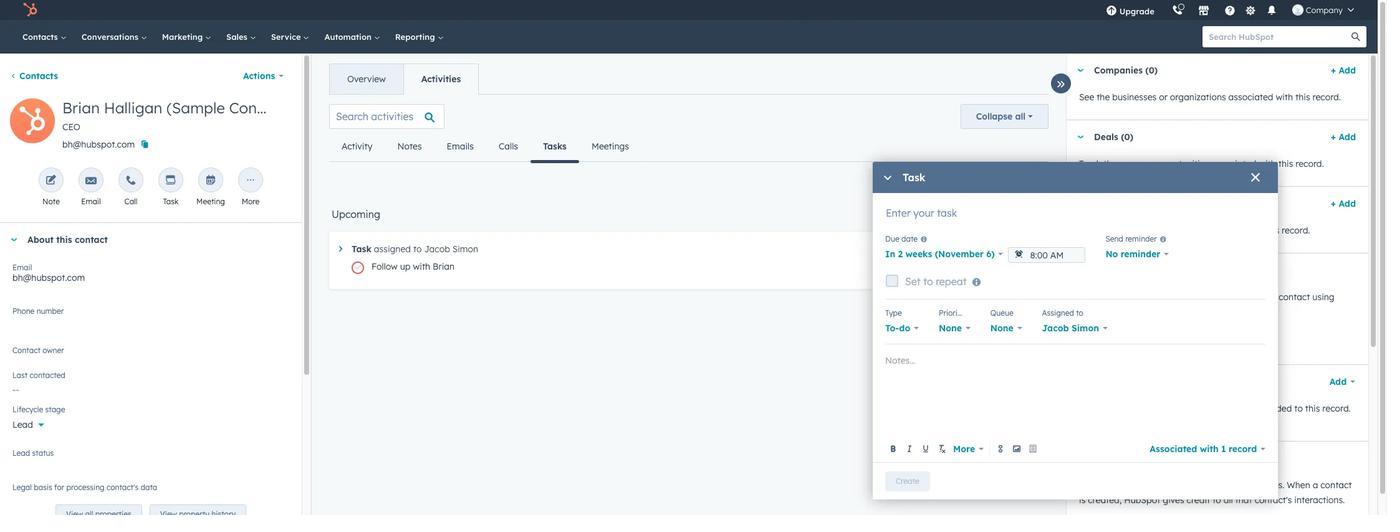 Task type: describe. For each thing, give the bounding box(es) containing it.
see for see the files attached to your activities or uploaded to this record.
[[1079, 403, 1095, 415]]

reminder for no reminder
[[1121, 249, 1161, 260]]

notifications button
[[1261, 0, 1283, 20]]

to-do button
[[886, 320, 919, 337]]

no reminder
[[1106, 249, 1161, 260]]

reporting link
[[388, 20, 451, 54]]

create
[[1131, 453, 1159, 465]]

a
[[1313, 480, 1319, 491]]

owner up the last contacted in the left of the page
[[27, 351, 52, 362]]

collapse all
[[976, 111, 1026, 122]]

(0) for companies (0)
[[1146, 65, 1158, 76]]

Last contacted text field
[[12, 379, 289, 398]]

send
[[1106, 235, 1124, 244]]

set up payments link
[[1177, 330, 1258, 350]]

create
[[896, 477, 920, 486]]

Search HubSpot search field
[[1203, 26, 1356, 47]]

weeks
[[906, 249, 933, 260]]

tickets (0) button
[[1067, 187, 1326, 221]]

Search activities search field
[[329, 104, 445, 129]]

more inside popup button
[[954, 444, 975, 455]]

call
[[124, 197, 137, 206]]

contact inside dropdown button
[[75, 234, 108, 246]]

contact)
[[229, 99, 290, 117]]

1 vertical spatial task
[[163, 197, 179, 206]]

reporting
[[395, 32, 437, 42]]

lead for lead
[[12, 420, 33, 431]]

caret image inside upcoming feed
[[339, 246, 342, 252]]

Phone number text field
[[12, 305, 289, 330]]

type
[[886, 309, 902, 318]]

automation
[[325, 32, 374, 42]]

companies
[[1094, 65, 1143, 76]]

set for set up payments
[[1188, 335, 1200, 344]]

to inside upcoming feed
[[413, 244, 422, 255]]

upgrade image
[[1106, 6, 1117, 17]]

requests
[[1160, 225, 1196, 236]]

HH:MM text field
[[1009, 248, 1086, 263]]

company
[[1306, 5, 1343, 15]]

meeting
[[196, 197, 225, 206]]

contact for contact create attribution
[[1094, 453, 1129, 465]]

notes
[[397, 141, 422, 152]]

see for see the businesses or organizations associated with this record.
[[1079, 92, 1095, 103]]

settings image
[[1246, 5, 1257, 17]]

legal basis for processing contact's data
[[12, 483, 157, 493]]

activities
[[421, 74, 461, 85]]

calls
[[499, 141, 518, 152]]

+ add for track the revenue opportunities associated with this record.
[[1331, 132, 1356, 143]]

conversations
[[82, 32, 141, 42]]

meetings
[[592, 141, 629, 152]]

calls button
[[486, 132, 531, 162]]

service
[[271, 32, 303, 42]]

in 2 weeks (november 6) button
[[886, 246, 1004, 263]]

hubspot image
[[22, 2, 37, 17]]

sales link
[[219, 20, 264, 54]]

tickets
[[1094, 198, 1125, 210]]

3 + add from the top
[[1331, 198, 1356, 210]]

add inside add popup button
[[1330, 377, 1347, 388]]

for
[[54, 483, 64, 493]]

service link
[[264, 20, 317, 54]]

created,
[[1088, 495, 1122, 506]]

with down search hubspot 'search field'
[[1276, 92, 1293, 103]]

associated
[[1150, 444, 1198, 455]]

0 horizontal spatial more
[[242, 197, 260, 206]]

meeting image
[[205, 175, 216, 187]]

last contacted
[[12, 371, 65, 380]]

+ for track the revenue opportunities associated with this record.
[[1331, 132, 1336, 143]]

calling icon button
[[1167, 2, 1188, 18]]

to left the repeat
[[924, 276, 933, 288]]

brian halligan (sample contact) ceo
[[62, 99, 290, 133]]

contacted
[[30, 371, 65, 380]]

is
[[1079, 495, 1086, 506]]

lifecycle stage
[[12, 405, 65, 415]]

0 vertical spatial contact's
[[107, 483, 139, 493]]

legal
[[12, 483, 32, 493]]

with down "close dialog" icon
[[1245, 225, 1263, 236]]

activities
[[1203, 403, 1240, 415]]

edit button
[[10, 99, 55, 148]]

see the files attached to your activities or uploaded to this record.
[[1079, 403, 1351, 415]]

create button
[[886, 472, 930, 492]]

+ add for see the businesses or organizations associated with this record.
[[1331, 65, 1356, 76]]

1 vertical spatial bh@hubspot.com
[[12, 273, 85, 284]]

the for files
[[1097, 403, 1110, 415]]

set up payments
[[1188, 335, 1248, 344]]

collect
[[1079, 292, 1107, 303]]

0 horizontal spatial or
[[1159, 92, 1168, 103]]

with up "close dialog" icon
[[1259, 158, 1276, 170]]

your
[[1182, 403, 1201, 415]]

Title text field
[[886, 206, 1266, 231]]

processing
[[66, 483, 105, 493]]

this inside collect and track payments associated with this contact using hubspot payments.
[[1262, 292, 1277, 303]]

when
[[1287, 480, 1311, 491]]

search image
[[1352, 32, 1361, 41]]

contact for contact owner no owner
[[12, 346, 40, 355]]

associated right organizations
[[1229, 92, 1274, 103]]

add for 1st + add button from the bottom of the page
[[1339, 198, 1356, 210]]

caret image for companies
[[1077, 69, 1084, 72]]

tickets (0)
[[1094, 198, 1141, 210]]

1 vertical spatial payments
[[1213, 335, 1248, 344]]

all inside attribute contacts created to marketing activities. when a contact is created, hubspot gives credit to all that contact's interactions.
[[1224, 495, 1233, 506]]

lifecycle
[[12, 405, 43, 415]]

task image
[[165, 175, 176, 187]]

phone
[[12, 307, 35, 316]]

calling icon image
[[1172, 5, 1183, 16]]

this inside dropdown button
[[56, 234, 72, 246]]

lead button
[[12, 413, 289, 433]]

add for + add button for track the revenue opportunities associated with this record.
[[1339, 132, 1356, 143]]

settings link
[[1243, 3, 1259, 17]]

jacob inside upcoming feed
[[424, 244, 450, 255]]

contacts
[[1118, 480, 1154, 491]]

associated with 1 record
[[1150, 444, 1257, 455]]

marketing
[[162, 32, 205, 42]]

deals (0) button
[[1067, 120, 1326, 154]]

marketing
[[1201, 480, 1243, 491]]

follow
[[372, 261, 398, 273]]

track for track the revenue opportunities associated with this record.
[[1079, 158, 1101, 170]]

owner up contacted
[[43, 346, 64, 355]]

none for queue
[[991, 323, 1014, 334]]

1 vertical spatial contacts link
[[10, 70, 58, 82]]

overview button
[[330, 64, 403, 94]]

(november
[[935, 249, 984, 260]]

jacob inside popup button
[[1042, 323, 1069, 334]]

deals (0)
[[1094, 132, 1134, 143]]

the for customer
[[1104, 225, 1117, 236]]

the for businesses
[[1097, 92, 1110, 103]]

up for follow
[[400, 261, 411, 273]]

(0) for tickets (0)
[[1128, 198, 1141, 210]]

contact create attribution
[[1094, 453, 1209, 465]]

activity button
[[329, 132, 385, 162]]

payments inside collect and track payments associated with this contact using hubspot payments.
[[1151, 292, 1192, 303]]

organizations
[[1170, 92, 1226, 103]]

assigned to
[[1042, 309, 1084, 318]]

revenue
[[1120, 158, 1152, 170]]

to down the marketing
[[1213, 495, 1222, 506]]

track
[[1128, 292, 1149, 303]]

task assigned to jacob simon
[[352, 244, 478, 255]]

simon inside popup button
[[1072, 323, 1099, 334]]

credit
[[1187, 495, 1211, 506]]

phone number
[[12, 307, 64, 316]]

actions
[[243, 70, 275, 82]]

follow up with brian
[[372, 261, 455, 273]]

attribute
[[1079, 480, 1116, 491]]

due
[[886, 235, 900, 244]]

in
[[886, 249, 896, 260]]

contact create attribution button
[[1067, 442, 1356, 476]]

upcoming feed
[[319, 94, 1059, 304]]

files
[[1113, 403, 1129, 415]]

no inside 'contact owner no owner'
[[12, 351, 25, 362]]



Task type: vqa. For each thing, say whether or not it's contained in the screenshot.


Task type: locate. For each thing, give the bounding box(es) containing it.
the
[[1097, 92, 1110, 103], [1104, 158, 1117, 170], [1104, 225, 1117, 236], [1097, 403, 1110, 415]]

0 horizontal spatial contact
[[12, 346, 40, 355]]

1 vertical spatial see
[[1079, 403, 1095, 415]]

track left send
[[1079, 225, 1101, 236]]

the for revenue
[[1104, 158, 1117, 170]]

1 vertical spatial all
[[1224, 495, 1233, 506]]

simon up follow up with brian
[[453, 244, 478, 255]]

no inside popup button
[[1106, 249, 1118, 260]]

actions button
[[235, 64, 292, 89]]

1 see from the top
[[1079, 92, 1095, 103]]

companies (0)
[[1094, 65, 1158, 76]]

close dialog image
[[1251, 173, 1261, 183]]

0 horizontal spatial payments
[[1151, 292, 1192, 303]]

caret image left the deals
[[1077, 136, 1084, 139]]

caret image left about
[[10, 239, 17, 242]]

contact inside attribute contacts created to marketing activities. when a contact is created, hubspot gives credit to all that contact's interactions.
[[1321, 480, 1352, 491]]

upgrade
[[1120, 6, 1155, 16]]

help image
[[1225, 6, 1236, 17]]

0 horizontal spatial no
[[12, 351, 25, 362]]

0 vertical spatial simon
[[453, 244, 478, 255]]

contacts
[[22, 32, 60, 42], [19, 70, 58, 82]]

jacob up follow up with brian
[[424, 244, 450, 255]]

contacts link down hubspot link
[[15, 20, 74, 54]]

set for set to repeat
[[905, 276, 921, 288]]

overview
[[347, 74, 386, 85]]

email down about
[[12, 263, 32, 273]]

0 horizontal spatial contact
[[75, 234, 108, 246]]

to-
[[886, 323, 899, 334]]

with inside upcoming feed
[[413, 261, 430, 273]]

navigation inside upcoming feed
[[329, 132, 642, 163]]

track down the deals
[[1079, 158, 1101, 170]]

0 horizontal spatial hubspot
[[1079, 307, 1116, 318]]

brian inside upcoming feed
[[433, 261, 455, 273]]

in 2 weeks (november 6)
[[886, 249, 995, 260]]

1 vertical spatial contact
[[1279, 292, 1310, 303]]

up for set
[[1202, 335, 1211, 344]]

1 track from the top
[[1079, 158, 1101, 170]]

6)
[[987, 249, 995, 260]]

contact's inside attribute contacts created to marketing activities. when a contact is created, hubspot gives credit to all that contact's interactions.
[[1255, 495, 1292, 506]]

add for + add button for see the businesses or organizations associated with this record.
[[1339, 65, 1356, 76]]

menu
[[1097, 0, 1363, 20]]

3 + from the top
[[1331, 198, 1336, 210]]

with inside collect and track payments associated with this contact using hubspot payments.
[[1242, 292, 1260, 303]]

none button for queue
[[991, 320, 1022, 337]]

all right collapse
[[1016, 111, 1026, 122]]

1 horizontal spatial hubspot
[[1124, 495, 1161, 506]]

company button
[[1285, 0, 1362, 20]]

emails button
[[434, 132, 486, 162]]

caret image inside companies (0) dropdown button
[[1077, 69, 1084, 72]]

reminder up no reminder popup button
[[1126, 235, 1157, 244]]

no owner button
[[12, 344, 289, 365]]

(0) for deals (0)
[[1121, 132, 1134, 143]]

(0) up the businesses at the right top of the page
[[1146, 65, 1158, 76]]

1 horizontal spatial simon
[[1072, 323, 1099, 334]]

+ add button for track the revenue opportunities associated with this record.
[[1331, 130, 1356, 145]]

navigation
[[329, 64, 479, 95], [329, 132, 642, 163]]

task down task image
[[163, 197, 179, 206]]

none button down priority
[[939, 320, 971, 337]]

1 vertical spatial contact
[[1094, 453, 1129, 465]]

more image
[[245, 175, 256, 187]]

none down priority
[[939, 323, 962, 334]]

email
[[81, 197, 101, 206], [12, 263, 32, 273]]

1 vertical spatial contact's
[[1255, 495, 1292, 506]]

1 horizontal spatial up
[[1202, 335, 1211, 344]]

hubspot link
[[15, 2, 47, 17]]

brian inside brian halligan (sample contact) ceo
[[62, 99, 100, 117]]

menu item
[[1164, 0, 1166, 20]]

caret image
[[1077, 69, 1084, 72], [1077, 136, 1084, 139], [10, 239, 17, 242], [339, 246, 342, 252]]

email bh@hubspot.com
[[12, 263, 85, 284]]

contact up "last" at the left
[[12, 346, 40, 355]]

1 horizontal spatial email
[[81, 197, 101, 206]]

1 horizontal spatial contact
[[1279, 292, 1310, 303]]

1 vertical spatial + add button
[[1331, 130, 1356, 145]]

contact right a
[[1321, 480, 1352, 491]]

contact inside collect and track payments associated with this contact using hubspot payments.
[[1279, 292, 1310, 303]]

1 vertical spatial more
[[954, 444, 975, 455]]

0 vertical spatial see
[[1079, 92, 1095, 103]]

1 vertical spatial (0)
[[1121, 132, 1134, 143]]

last
[[12, 371, 28, 380]]

0 vertical spatial hubspot
[[1079, 307, 1116, 318]]

contact's
[[107, 483, 139, 493], [1255, 495, 1292, 506]]

task inside upcoming feed
[[352, 244, 372, 255]]

0 vertical spatial contacts
[[22, 32, 60, 42]]

contact left using
[[1279, 292, 1310, 303]]

search button
[[1346, 26, 1367, 47]]

1 vertical spatial contacts
[[19, 70, 58, 82]]

owner
[[43, 346, 64, 355], [27, 351, 52, 362]]

0 vertical spatial or
[[1159, 92, 1168, 103]]

with up 'set up payments'
[[1242, 292, 1260, 303]]

data
[[141, 483, 157, 493]]

marketplaces button
[[1191, 0, 1217, 20]]

the left revenue
[[1104, 158, 1117, 170]]

0 vertical spatial contacts link
[[15, 20, 74, 54]]

1 vertical spatial reminder
[[1121, 249, 1161, 260]]

simon inside upcoming feed
[[453, 244, 478, 255]]

to left your
[[1171, 403, 1180, 415]]

2 + from the top
[[1331, 132, 1336, 143]]

1 horizontal spatial jacob
[[1042, 323, 1069, 334]]

2 horizontal spatial contact
[[1321, 480, 1352, 491]]

reminder inside popup button
[[1121, 249, 1161, 260]]

2 vertical spatial contact
[[1321, 480, 1352, 491]]

all left that
[[1224, 495, 1233, 506]]

with inside popup button
[[1200, 444, 1219, 455]]

email inside email bh@hubspot.com
[[12, 263, 32, 273]]

the down companies
[[1097, 92, 1110, 103]]

lead for lead status
[[12, 449, 30, 458]]

2 vertical spatial + add button
[[1331, 196, 1356, 211]]

1 vertical spatial brian
[[433, 261, 455, 273]]

the left files
[[1097, 403, 1110, 415]]

notes button
[[385, 132, 434, 162]]

marketing link
[[155, 20, 219, 54]]

collapse all button
[[961, 104, 1049, 129]]

2 track from the top
[[1079, 225, 1101, 236]]

navigation containing overview
[[329, 64, 479, 95]]

0 vertical spatial bh@hubspot.com
[[62, 139, 135, 150]]

automation link
[[317, 20, 388, 54]]

hubspot inside collect and track payments associated with this contact using hubspot payments.
[[1079, 307, 1116, 318]]

task left assigned at left top
[[352, 244, 372, 255]]

0 horizontal spatial email
[[12, 263, 32, 273]]

1 vertical spatial navigation
[[329, 132, 642, 163]]

1 horizontal spatial no
[[1106, 249, 1118, 260]]

meetings button
[[579, 132, 642, 162]]

email down email 'image'
[[81, 197, 101, 206]]

+
[[1331, 65, 1336, 76], [1331, 132, 1336, 143], [1331, 198, 1336, 210]]

+ add button
[[1331, 63, 1356, 78], [1331, 130, 1356, 145], [1331, 196, 1356, 211]]

all inside popup button
[[1016, 111, 1026, 122]]

or right activities
[[1243, 403, 1251, 415]]

none down queue
[[991, 323, 1014, 334]]

1 vertical spatial jacob
[[1042, 323, 1069, 334]]

task
[[903, 172, 926, 184], [163, 197, 179, 206], [352, 244, 372, 255]]

marketplaces image
[[1198, 6, 1210, 17]]

lead inside popup button
[[12, 420, 33, 431]]

0 vertical spatial set
[[905, 276, 921, 288]]

opportunities
[[1154, 158, 1209, 170]]

2 navigation from the top
[[329, 132, 642, 163]]

deals
[[1094, 132, 1119, 143]]

1 horizontal spatial contact
[[1094, 453, 1129, 465]]

contact inside 'contact create attribution' dropdown button
[[1094, 453, 1129, 465]]

3 + add button from the top
[[1331, 196, 1356, 211]]

none for priority
[[939, 323, 962, 334]]

0 vertical spatial no
[[1106, 249, 1118, 260]]

none
[[939, 323, 962, 334], [991, 323, 1014, 334]]

2 vertical spatial task
[[352, 244, 372, 255]]

0 vertical spatial +
[[1331, 65, 1336, 76]]

caret image left companies
[[1077, 69, 1084, 72]]

(0) right the deals
[[1121, 132, 1134, 143]]

jacob simon image
[[1293, 4, 1304, 16]]

lead left status
[[12, 449, 30, 458]]

1 vertical spatial email
[[12, 263, 32, 273]]

0 horizontal spatial task
[[163, 197, 179, 206]]

caret image for about
[[10, 239, 17, 242]]

contact's down activities.
[[1255, 495, 1292, 506]]

activity
[[342, 141, 373, 152]]

contact inside 'contact owner no owner'
[[12, 346, 40, 355]]

1 horizontal spatial brian
[[433, 261, 455, 273]]

help button
[[1220, 0, 1241, 20]]

menu containing company
[[1097, 0, 1363, 20]]

companies (0) button
[[1067, 54, 1326, 87]]

set down collect and track payments associated with this contact using hubspot payments.
[[1188, 335, 1200, 344]]

1 horizontal spatial all
[[1224, 495, 1233, 506]]

lead
[[12, 420, 33, 431], [12, 449, 30, 458]]

do
[[899, 323, 911, 334]]

to-do
[[886, 323, 911, 334]]

1 vertical spatial + add
[[1331, 132, 1356, 143]]

1 horizontal spatial payments
[[1213, 335, 1248, 344]]

+ add button for see the businesses or organizations associated with this record.
[[1331, 63, 1356, 78]]

1 vertical spatial hubspot
[[1124, 495, 1161, 506]]

0 horizontal spatial up
[[400, 261, 411, 273]]

none button for priority
[[939, 320, 971, 337]]

0 vertical spatial up
[[400, 261, 411, 273]]

0 vertical spatial + add button
[[1331, 63, 1356, 78]]

0 vertical spatial jacob
[[424, 244, 450, 255]]

no up "last" at the left
[[12, 351, 25, 362]]

2
[[898, 249, 903, 260]]

1 + from the top
[[1331, 65, 1336, 76]]

caret image inside deals (0) dropdown button
[[1077, 136, 1084, 139]]

0 vertical spatial reminder
[[1126, 235, 1157, 244]]

all
[[1016, 111, 1026, 122], [1224, 495, 1233, 506]]

hubspot
[[1079, 307, 1116, 318], [1124, 495, 1161, 506]]

1 horizontal spatial task
[[352, 244, 372, 255]]

bh@hubspot.com
[[62, 139, 135, 150], [12, 273, 85, 284]]

email for email bh@hubspot.com
[[12, 263, 32, 273]]

collapse
[[976, 111, 1013, 122]]

contacts down hubspot link
[[22, 32, 60, 42]]

1 vertical spatial up
[[1202, 335, 1211, 344]]

contact up attribute at the right
[[1094, 453, 1129, 465]]

0 horizontal spatial jacob
[[424, 244, 450, 255]]

to up the jacob simon popup button
[[1077, 309, 1084, 318]]

brian up ceo
[[62, 99, 100, 117]]

payments down collect and track payments associated with this contact using hubspot payments.
[[1213, 335, 1248, 344]]

task right minimize dialog icon
[[903, 172, 926, 184]]

jacob simon button
[[1042, 320, 1108, 337]]

contacts link
[[15, 20, 74, 54], [10, 70, 58, 82]]

0 vertical spatial (0)
[[1146, 65, 1158, 76]]

1 navigation from the top
[[329, 64, 479, 95]]

1 vertical spatial simon
[[1072, 323, 1099, 334]]

1 horizontal spatial more
[[954, 444, 975, 455]]

lead down lifecycle
[[12, 420, 33, 431]]

about this contact
[[27, 234, 108, 246]]

hubspot down contacts
[[1124, 495, 1161, 506]]

notifications image
[[1266, 6, 1278, 17]]

call image
[[125, 175, 137, 187]]

2 vertical spatial +
[[1331, 198, 1336, 210]]

reminder for send reminder
[[1126, 235, 1157, 244]]

none button down queue
[[991, 320, 1022, 337]]

payments right track
[[1151, 292, 1192, 303]]

brian down task assigned to jacob simon
[[433, 261, 455, 273]]

to up follow up with brian
[[413, 244, 422, 255]]

minimize dialog image
[[883, 173, 893, 183]]

hubspot down collect
[[1079, 307, 1116, 318]]

1 horizontal spatial or
[[1243, 403, 1251, 415]]

0 vertical spatial email
[[81, 197, 101, 206]]

1 horizontal spatial set
[[1188, 335, 1200, 344]]

2 none button from the left
[[991, 320, 1022, 337]]

1 + add button from the top
[[1331, 63, 1356, 78]]

0 vertical spatial more
[[242, 197, 260, 206]]

contacts link up "edit" popup button
[[10, 70, 58, 82]]

email image
[[85, 175, 97, 187]]

jacob down assigned
[[1042, 323, 1069, 334]]

1 vertical spatial set
[[1188, 335, 1200, 344]]

track
[[1079, 158, 1101, 170], [1079, 225, 1101, 236]]

payments
[[1151, 292, 1192, 303], [1213, 335, 1248, 344]]

2 vertical spatial (0)
[[1128, 198, 1141, 210]]

add button
[[1322, 370, 1356, 395]]

date
[[902, 235, 918, 244]]

associated up 'set up payments'
[[1195, 292, 1240, 303]]

1 none button from the left
[[939, 320, 971, 337]]

associated inside collect and track payments associated with this contact using hubspot payments.
[[1195, 292, 1240, 303]]

0 horizontal spatial set
[[905, 276, 921, 288]]

1 horizontal spatial none button
[[991, 320, 1022, 337]]

2 lead from the top
[[12, 449, 30, 458]]

1 lead from the top
[[12, 420, 33, 431]]

0 horizontal spatial brian
[[62, 99, 100, 117]]

0 vertical spatial + add
[[1331, 65, 1356, 76]]

0 vertical spatial contact
[[12, 346, 40, 355]]

see left files
[[1079, 403, 1095, 415]]

set down 'weeks'
[[905, 276, 921, 288]]

the down tickets
[[1104, 225, 1117, 236]]

0 vertical spatial navigation
[[329, 64, 479, 95]]

caret image for deals
[[1077, 136, 1084, 139]]

0 horizontal spatial contact's
[[107, 483, 139, 493]]

with left 1
[[1200, 444, 1219, 455]]

up down task assigned to jacob simon
[[400, 261, 411, 273]]

with down task assigned to jacob simon
[[413, 261, 430, 273]]

bh@hubspot.com up number
[[12, 273, 85, 284]]

contacts up "edit" popup button
[[19, 70, 58, 82]]

assigned
[[1042, 309, 1074, 318]]

2 horizontal spatial task
[[903, 172, 926, 184]]

0 vertical spatial brian
[[62, 99, 100, 117]]

0 vertical spatial all
[[1016, 111, 1026, 122]]

about
[[27, 234, 54, 246]]

0 horizontal spatial all
[[1016, 111, 1026, 122]]

1 horizontal spatial contact's
[[1255, 495, 1292, 506]]

contact right about
[[75, 234, 108, 246]]

to up credit at the bottom of the page
[[1190, 480, 1199, 491]]

reminder down the send reminder
[[1121, 249, 1161, 260]]

payments.
[[1118, 307, 1161, 318]]

1 + add from the top
[[1331, 65, 1356, 76]]

1 vertical spatial or
[[1243, 403, 1251, 415]]

basis
[[34, 483, 52, 493]]

1 vertical spatial lead
[[12, 449, 30, 458]]

2 + add button from the top
[[1331, 130, 1356, 145]]

(0)
[[1146, 65, 1158, 76], [1121, 132, 1134, 143], [1128, 198, 1141, 210]]

email for email
[[81, 197, 101, 206]]

associated down tickets (0) dropdown button
[[1198, 225, 1243, 236]]

no down send
[[1106, 249, 1118, 260]]

brian
[[62, 99, 100, 117], [433, 261, 455, 273]]

1 vertical spatial +
[[1331, 132, 1336, 143]]

1 none from the left
[[939, 323, 962, 334]]

queue
[[991, 309, 1014, 318]]

about this contact button
[[0, 223, 289, 257]]

associated for requests
[[1198, 225, 1243, 236]]

or
[[1159, 92, 1168, 103], [1243, 403, 1251, 415]]

associated
[[1229, 92, 1274, 103], [1212, 158, 1257, 170], [1198, 225, 1243, 236], [1195, 292, 1240, 303]]

uploaded
[[1254, 403, 1292, 415]]

associated for payments
[[1195, 292, 1240, 303]]

2 vertical spatial + add
[[1331, 198, 1356, 210]]

2 none from the left
[[991, 323, 1014, 334]]

1 vertical spatial track
[[1079, 225, 1101, 236]]

up inside feed
[[400, 261, 411, 273]]

see
[[1079, 92, 1095, 103], [1079, 403, 1095, 415]]

(0) right tickets
[[1128, 198, 1141, 210]]

associated up "close dialog" icon
[[1212, 158, 1257, 170]]

this
[[1296, 92, 1311, 103], [1279, 158, 1294, 170], [1265, 225, 1280, 236], [56, 234, 72, 246], [1262, 292, 1277, 303], [1306, 403, 1320, 415]]

0 vertical spatial track
[[1079, 158, 1101, 170]]

0 vertical spatial payments
[[1151, 292, 1192, 303]]

contact's left data
[[107, 483, 139, 493]]

0 vertical spatial task
[[903, 172, 926, 184]]

send reminder
[[1106, 235, 1157, 244]]

0 horizontal spatial simon
[[453, 244, 478, 255]]

lead status
[[12, 449, 54, 458]]

2 + add from the top
[[1331, 132, 1356, 143]]

caret image down upcoming
[[339, 246, 342, 252]]

caret image inside about this contact dropdown button
[[10, 239, 17, 242]]

1 vertical spatial no
[[12, 351, 25, 362]]

or right the businesses at the right top of the page
[[1159, 92, 1168, 103]]

collect and track payments associated with this contact using hubspot payments.
[[1079, 292, 1335, 318]]

up down collect and track payments associated with this contact using hubspot payments.
[[1202, 335, 1211, 344]]

bh@hubspot.com down ceo
[[62, 139, 135, 150]]

using
[[1313, 292, 1335, 303]]

simon down assigned to
[[1072, 323, 1099, 334]]

0 vertical spatial lead
[[12, 420, 33, 431]]

note image
[[46, 175, 57, 187]]

+ for see the businesses or organizations associated with this record.
[[1331, 65, 1336, 76]]

0 horizontal spatial none button
[[939, 320, 971, 337]]

see down companies
[[1079, 92, 1095, 103]]

1 horizontal spatial none
[[991, 323, 1014, 334]]

0 horizontal spatial none
[[939, 323, 962, 334]]

navigation containing activity
[[329, 132, 642, 163]]

2 see from the top
[[1079, 403, 1095, 415]]

associated for opportunities
[[1212, 158, 1257, 170]]

interactions.
[[1295, 495, 1345, 506]]

to right uploaded
[[1295, 403, 1303, 415]]

track for track the customer requests associated with this record.
[[1079, 225, 1101, 236]]

0 vertical spatial contact
[[75, 234, 108, 246]]

hubspot inside attribute contacts created to marketing activities. when a contact is created, hubspot gives credit to all that contact's interactions.
[[1124, 495, 1161, 506]]



